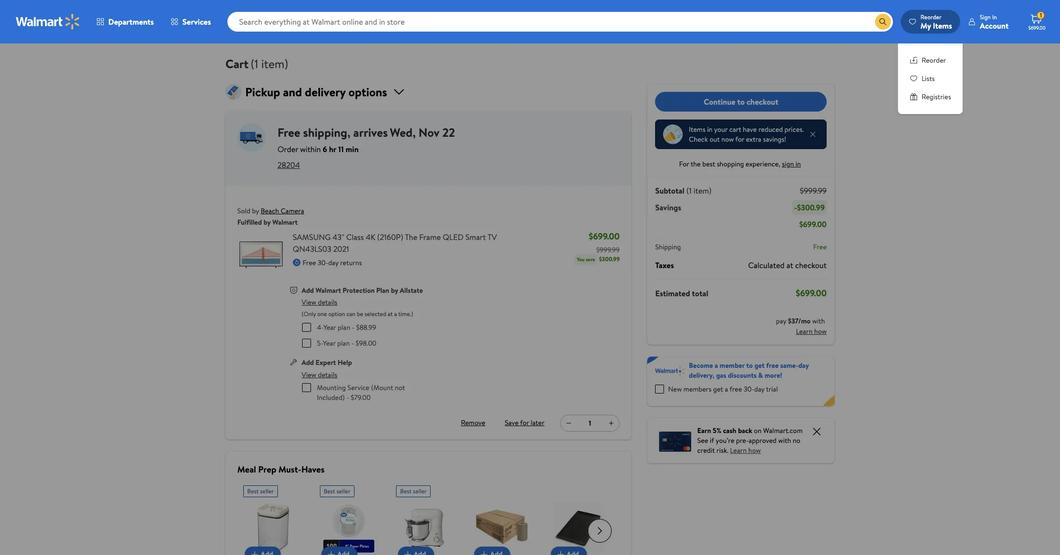 Task type: locate. For each thing, give the bounding box(es) containing it.
checkout for calculated at checkout
[[795, 260, 827, 271]]

have
[[743, 125, 757, 135]]

dismiss capital one banner image
[[811, 426, 823, 438]]

samsung 43" class 4k (2160p) the frame qled smart tv qn43ls03 2021
[[293, 232, 497, 254]]

savings
[[655, 202, 681, 213]]

view
[[302, 298, 316, 308], [302, 370, 316, 380]]

prep
[[258, 464, 276, 476]]

with right the $37/mo
[[812, 317, 825, 326]]

1 vertical spatial reorder
[[922, 55, 946, 65]]

at right calculated
[[787, 260, 793, 271]]

2 group from the left
[[549, 482, 608, 556]]

a down gas
[[725, 385, 728, 395]]

services button
[[162, 10, 219, 34]]

calculated
[[748, 260, 785, 271]]

30- down discounts at the right
[[744, 385, 754, 395]]

meal prep must-haves
[[237, 464, 325, 476]]

in right sign
[[796, 159, 801, 169]]

1 horizontal spatial best seller group
[[320, 482, 378, 556]]

0 vertical spatial to
[[737, 96, 745, 107]]

sign in account
[[980, 13, 1009, 31]]

1 vertical spatial checkout
[[795, 260, 827, 271]]

back
[[738, 426, 752, 436]]

0 vertical spatial free
[[766, 361, 779, 371]]

day right more!
[[799, 361, 809, 371]]

view details button down expert
[[302, 370, 337, 380]]

add up view details
[[302, 358, 314, 368]]

1 horizontal spatial 30-
[[744, 385, 754, 395]]

next slide for horizontalscrollerrecommendations list image
[[588, 520, 612, 543]]

1 horizontal spatial group
[[549, 482, 608, 556]]

a right become in the bottom right of the page
[[715, 361, 718, 371]]

0 horizontal spatial 30-
[[318, 258, 328, 268]]

0 horizontal spatial group
[[473, 482, 531, 556]]

1 horizontal spatial best seller
[[324, 487, 350, 496]]

camera
[[281, 206, 304, 216]]

you
[[577, 256, 585, 263]]

service
[[348, 383, 370, 393]]

for right now
[[736, 135, 744, 144]]

1 horizontal spatial free
[[766, 361, 779, 371]]

members
[[684, 385, 712, 395]]

add to cart image
[[249, 549, 261, 556], [325, 549, 337, 556], [402, 549, 414, 556]]

year down the "4-"
[[323, 339, 336, 349]]

with inside see if you're pre-approved with no credit risk.
[[778, 436, 791, 446]]

4-
[[317, 323, 323, 333]]

delivery,
[[689, 371, 715, 381]]

view details (only one option can be selected at a time.)
[[302, 298, 413, 318]]

0 vertical spatial view
[[302, 298, 316, 308]]

reorder up lists 'link'
[[922, 55, 946, 65]]

1 best from the left
[[247, 487, 259, 496]]

view up '(only'
[[302, 298, 316, 308]]

items in your cart have reduced prices. check out now for extra savings!
[[689, 125, 804, 144]]

1 horizontal spatial a
[[715, 361, 718, 371]]

be
[[357, 310, 363, 318]]

add walmart protection plan by allstate
[[302, 286, 423, 295]]

for inside items in your cart have reduced prices. check out now for extra savings!
[[736, 135, 744, 144]]

1 horizontal spatial how
[[814, 327, 827, 337]]

checkout right calculated
[[795, 260, 827, 271]]

for right save
[[520, 419, 529, 429]]

total
[[692, 288, 708, 299]]

$79.00
[[351, 393, 371, 403]]

free right & on the right bottom of page
[[766, 361, 779, 371]]

2 horizontal spatial a
[[725, 385, 728, 395]]

free down discounts at the right
[[730, 385, 742, 395]]

sign
[[782, 159, 794, 169]]

free down qn43ls03
[[303, 258, 316, 268]]

1 horizontal spatial get
[[755, 361, 765, 371]]

0 horizontal spatial in
[[707, 125, 713, 135]]

items inside reorder my items
[[933, 20, 952, 31]]

0 horizontal spatial (1
[[251, 55, 258, 72]]

item) right cart
[[261, 55, 288, 72]]

1 vertical spatial view
[[302, 370, 316, 380]]

walmart up one
[[316, 286, 341, 295]]

30- down qn43ls03
[[318, 258, 328, 268]]

view for view details (only one option can be selected at a time.)
[[302, 298, 316, 308]]

at inside view details (only one option can be selected at a time.)
[[388, 310, 393, 318]]

0 vertical spatial plan
[[338, 323, 350, 333]]

- down sign in link
[[794, 202, 797, 213]]

the
[[691, 159, 701, 169]]

1 vertical spatial at
[[388, 310, 393, 318]]

samsung 43" class 4k (2160p) the frame qled smart tv qn43ls03 2021 link
[[293, 231, 499, 255]]

1 vertical spatial item)
[[694, 185, 712, 196]]

credit
[[697, 446, 715, 456]]

best
[[703, 159, 715, 169]]

0 horizontal spatial learn
[[730, 446, 747, 456]]

day
[[328, 258, 339, 268], [799, 361, 809, 371], [754, 385, 765, 395]]

2 horizontal spatial add to cart image
[[402, 549, 414, 556]]

walmart down beach camera link
[[272, 218, 298, 227]]

to left & on the right bottom of page
[[746, 361, 753, 371]]

0 horizontal spatial best seller
[[247, 487, 274, 496]]

0 vertical spatial year
[[323, 323, 336, 333]]

0 vertical spatial items
[[933, 20, 952, 31]]

for the best shopping experience, sign in
[[679, 159, 801, 169]]

0 horizontal spatial how
[[749, 446, 761, 456]]

3 best seller from the left
[[400, 487, 427, 496]]

0 horizontal spatial for
[[520, 419, 529, 429]]

1 vertical spatial $999.99
[[596, 245, 620, 255]]

2021
[[333, 244, 349, 254]]

view details button for walmart
[[302, 298, 337, 308]]

subtotal (1 item)
[[655, 185, 712, 196]]

for inside button
[[520, 419, 529, 429]]

0 horizontal spatial best seller group
[[243, 482, 302, 556]]

checkout inside button
[[747, 96, 778, 107]]

1 horizontal spatial by
[[264, 218, 271, 227]]

not
[[395, 383, 405, 393]]

group
[[473, 482, 531, 556], [549, 482, 608, 556]]

lists link
[[910, 74, 951, 84]]

details up one
[[318, 298, 337, 308]]

1 vertical spatial for
[[520, 419, 529, 429]]

2 add to cart image from the left
[[325, 549, 337, 556]]

1 inside 1 $699.00
[[1040, 11, 1042, 19]]

shipping
[[303, 124, 347, 141]]

details down add expert help
[[318, 370, 337, 380]]

$300.99 inside $699.00 $999.99 you save $300.99
[[599, 255, 620, 263]]

details
[[318, 298, 337, 308], [318, 370, 337, 380]]

1 details from the top
[[318, 298, 337, 308]]

at right 'selected'
[[388, 310, 393, 318]]

by right sold
[[252, 206, 259, 216]]

2 horizontal spatial by
[[391, 286, 398, 295]]

0 vertical spatial how
[[814, 327, 827, 337]]

1 left increase quantity samsung 43" class 4k (2160p) the frame qled smart tv qn43ls03 2021, current quantity 1 image at the bottom right of page
[[589, 419, 591, 429]]

no
[[793, 436, 801, 446]]

decrease quantity samsung 43" class 4k (2160p) the frame qled smart tv qn43ls03 2021, current quantity 1 image
[[565, 420, 573, 428]]

30- inside 'banner'
[[744, 385, 754, 395]]

0 horizontal spatial seller
[[260, 487, 274, 496]]

checkout up the reduced
[[747, 96, 778, 107]]

11
[[338, 144, 344, 155]]

view details button up one
[[302, 298, 337, 308]]

1 horizontal spatial for
[[736, 135, 744, 144]]

registries link
[[910, 92, 951, 102]]

2 horizontal spatial best seller group
[[396, 482, 455, 556]]

with left no at the right bottom of the page
[[778, 436, 791, 446]]

0 vertical spatial reorder
[[921, 13, 942, 21]]

0 horizontal spatial $999.99
[[596, 245, 620, 255]]

fulfilled
[[237, 218, 262, 227]]

learn down the $37/mo
[[796, 327, 813, 337]]

2 view details button from the top
[[302, 370, 337, 380]]

banner containing become a member to get free same-day delivery, gas discounts & more!
[[648, 357, 835, 407]]

2 view from the top
[[302, 370, 316, 380]]

0 vertical spatial at
[[787, 260, 793, 271]]

0 vertical spatial item)
[[261, 55, 288, 72]]

reorder up reorder link
[[921, 13, 942, 21]]

$699.00 inside $699.00 $999.99 you save $300.99
[[589, 230, 620, 243]]

a left time.)
[[394, 310, 397, 318]]

to inside become a member to get free same-day delivery, gas discounts & more!
[[746, 361, 753, 371]]

1 horizontal spatial $999.99
[[800, 185, 827, 196]]

learn right risk. at the right of the page
[[730, 446, 747, 456]]

$300.99 right save
[[599, 255, 620, 263]]

details for view details (only one option can be selected at a time.)
[[318, 298, 337, 308]]

1 horizontal spatial day
[[754, 385, 765, 395]]

1 vertical spatial 1
[[589, 419, 591, 429]]

1 vertical spatial items
[[689, 125, 706, 135]]

1 view from the top
[[302, 298, 316, 308]]

1 horizontal spatial (1
[[687, 185, 692, 196]]

0 vertical spatial view details button
[[302, 298, 337, 308]]

1 vertical spatial free
[[730, 385, 742, 395]]

1 horizontal spatial add to cart image
[[325, 549, 337, 556]]

get
[[755, 361, 765, 371], [713, 385, 723, 395]]

1 vertical spatial with
[[778, 436, 791, 446]]

0 vertical spatial 1
[[1040, 11, 1042, 19]]

remove button
[[457, 416, 489, 431]]

$300.99
[[797, 202, 825, 213], [599, 255, 620, 263]]

free up calculated at checkout
[[813, 242, 827, 252]]

item) down best
[[694, 185, 712, 196]]

1 horizontal spatial to
[[746, 361, 753, 371]]

2 details from the top
[[318, 370, 337, 380]]

1 vertical spatial (1
[[687, 185, 692, 196]]

0 horizontal spatial to
[[737, 96, 745, 107]]

$300.99 down sign in link
[[797, 202, 825, 213]]

1 vertical spatial in
[[796, 159, 801, 169]]

plan down can
[[338, 323, 350, 333]]

1 horizontal spatial learn
[[796, 327, 813, 337]]

1 add to cart image from the left
[[249, 549, 261, 556]]

must-
[[278, 464, 301, 476]]

1 vertical spatial day
[[799, 361, 809, 371]]

(1
[[251, 55, 258, 72], [687, 185, 692, 196]]

1 vertical spatial how
[[749, 446, 761, 456]]

add for add walmart protection plan by allstate
[[302, 286, 314, 295]]

$699.00 right account
[[1029, 24, 1046, 31]]

- left $98.00
[[351, 339, 354, 349]]

free inside free shipping , arrives wed, nov 22 order within 6 hr 11 min 28204
[[278, 124, 300, 141]]

0 horizontal spatial best
[[247, 487, 259, 496]]

add
[[302, 286, 314, 295], [302, 358, 314, 368]]

0 horizontal spatial free
[[278, 124, 300, 141]]

1 $699.00
[[1029, 11, 1046, 31]]

1 horizontal spatial add to cart image
[[555, 549, 567, 556]]

0 vertical spatial get
[[755, 361, 765, 371]]

0 horizontal spatial by
[[252, 206, 259, 216]]

1 seller from the left
[[260, 487, 274, 496]]

add to cart image
[[478, 549, 490, 556], [555, 549, 567, 556]]

reorder
[[921, 13, 942, 21], [922, 55, 946, 65]]

0 vertical spatial in
[[707, 125, 713, 135]]

0 horizontal spatial day
[[328, 258, 339, 268]]

cart
[[226, 55, 249, 72]]

walmart inside sold by beach camera fulfilled by walmart
[[272, 218, 298, 227]]

1 vertical spatial learn
[[730, 446, 747, 456]]

reorder my items
[[921, 13, 952, 31]]

shopping
[[717, 159, 744, 169]]

1 for 1
[[589, 419, 591, 429]]

0 vertical spatial walmart
[[272, 218, 298, 227]]

mounting
[[317, 383, 346, 393]]

out
[[710, 135, 720, 144]]

(1 for subtotal
[[687, 185, 692, 196]]

earn
[[697, 426, 711, 436]]

0 vertical spatial details
[[318, 298, 337, 308]]

1 right in
[[1040, 11, 1042, 19]]

items
[[933, 20, 952, 31], [689, 125, 706, 135]]

2 horizontal spatial best seller
[[400, 487, 427, 496]]

a inside become a member to get free same-day delivery, gas discounts & more!
[[715, 361, 718, 371]]

1 horizontal spatial checkout
[[795, 260, 827, 271]]

on
[[754, 426, 762, 436]]

free up order
[[278, 124, 300, 141]]

checkout for continue to checkout
[[747, 96, 778, 107]]

by down the beach on the left of the page
[[264, 218, 271, 227]]

- left $79.00
[[347, 393, 349, 403]]

0 horizontal spatial walmart
[[272, 218, 298, 227]]

items right my on the right of the page
[[933, 20, 952, 31]]

day down 2021
[[328, 258, 339, 268]]

add expert help
[[302, 358, 352, 368]]

sign
[[980, 13, 991, 21]]

in left the your at top
[[707, 125, 713, 135]]

day left trial
[[754, 385, 765, 395]]

New members get a free 30-day trial checkbox
[[655, 385, 664, 394]]

(1 right subtotal
[[687, 185, 692, 196]]

0 horizontal spatial items
[[689, 125, 706, 135]]

1 horizontal spatial free
[[303, 258, 316, 268]]

approved
[[749, 436, 777, 446]]

2 vertical spatial free
[[303, 258, 316, 268]]

1 add from the top
[[302, 286, 314, 295]]

by right plan
[[391, 286, 398, 295]]

plan
[[376, 286, 389, 295]]

reorder inside reorder my items
[[921, 13, 942, 21]]

experience,
[[746, 159, 781, 169]]

now
[[722, 135, 734, 144]]

clear search field text image
[[863, 18, 871, 26]]

$999.99
[[800, 185, 827, 196], [596, 245, 620, 255]]

0 vertical spatial learn
[[796, 327, 813, 337]]

1 vertical spatial details
[[318, 370, 337, 380]]

$699.00 up save
[[589, 230, 620, 243]]

(2160p)
[[377, 232, 403, 243]]

add up '(only'
[[302, 286, 314, 295]]

best seller group
[[243, 482, 302, 556], [320, 482, 378, 556], [396, 482, 455, 556]]

min
[[346, 144, 359, 155]]

0 horizontal spatial item)
[[261, 55, 288, 72]]

1 horizontal spatial in
[[796, 159, 801, 169]]

- left the $88.99
[[352, 323, 355, 333]]

1 add to cart image from the left
[[478, 549, 490, 556]]

beach camera link
[[261, 206, 304, 216]]

1 horizontal spatial 1
[[1040, 11, 1042, 19]]

add to cart image for third best seller group from the right
[[249, 549, 261, 556]]

2 horizontal spatial day
[[799, 361, 809, 371]]

items left out
[[689, 125, 706, 135]]

1 horizontal spatial item)
[[694, 185, 712, 196]]

1 vertical spatial free
[[813, 242, 827, 252]]

0 horizontal spatial checkout
[[747, 96, 778, 107]]

frame
[[419, 232, 441, 243]]

0 horizontal spatial a
[[394, 310, 397, 318]]

2 add to cart image from the left
[[555, 549, 567, 556]]

banner
[[648, 357, 835, 407]]

learn how
[[730, 446, 761, 456]]

to right continue
[[737, 96, 745, 107]]

time.)
[[398, 310, 413, 318]]

item)
[[261, 55, 288, 72], [694, 185, 712, 196]]

0 horizontal spatial add to cart image
[[249, 549, 261, 556]]

for
[[736, 135, 744, 144], [520, 419, 529, 429]]

with
[[812, 317, 825, 326], [778, 436, 791, 446]]

close nudge image
[[809, 131, 817, 138]]

free for returns
[[303, 258, 316, 268]]

1 view details button from the top
[[302, 298, 337, 308]]

year for 5-
[[323, 339, 336, 349]]

2 best seller group from the left
[[320, 482, 378, 556]]

0 vertical spatial with
[[812, 317, 825, 326]]

1 horizontal spatial seller
[[337, 487, 350, 496]]

how
[[814, 327, 827, 337], [749, 446, 761, 456]]

(1 for cart
[[251, 55, 258, 72]]

view inside view details (only one option can be selected at a time.)
[[302, 298, 316, 308]]

3 best seller group from the left
[[396, 482, 455, 556]]

mounting service (mount not included) - $79.00
[[317, 383, 405, 403]]

risk.
[[717, 446, 729, 456]]

earn 5% cash back on walmart.com
[[697, 426, 803, 436]]

search icon image
[[879, 18, 887, 26]]

details inside view details (only one option can be selected at a time.)
[[318, 298, 337, 308]]

view up mounting service (mount not included) - $79.00 checkbox
[[302, 370, 316, 380]]

1 vertical spatial view details button
[[302, 370, 337, 380]]

a
[[394, 310, 397, 318], [715, 361, 718, 371], [725, 385, 728, 395]]

2 add from the top
[[302, 358, 314, 368]]

(1 right cart
[[251, 55, 258, 72]]

1
[[1040, 11, 1042, 19], [589, 419, 591, 429]]

0 vertical spatial a
[[394, 310, 397, 318]]

2 horizontal spatial best
[[400, 487, 412, 496]]

year down the option
[[323, 323, 336, 333]]

3 add to cart image from the left
[[402, 549, 414, 556]]

1 best seller from the left
[[247, 487, 274, 496]]

day inside become a member to get free same-day delivery, gas discounts & more!
[[799, 361, 809, 371]]

items inside items in your cart have reduced prices. check out now for extra savings!
[[689, 125, 706, 135]]

plan down '4-year plan - $88.99'
[[337, 339, 350, 349]]

learn how link
[[730, 446, 761, 456]]

$98.00
[[356, 339, 377, 349]]



Task type: describe. For each thing, give the bounding box(es) containing it.
included)
[[317, 393, 345, 403]]

$699.00 $999.99 you save $300.99
[[577, 230, 620, 263]]

lists
[[922, 74, 935, 84]]

allstate
[[400, 286, 423, 295]]

item) for cart (1 item)
[[261, 55, 288, 72]]

5-year plan - $98.00
[[317, 339, 377, 349]]

become a member to get free same-day delivery, gas discounts & more!
[[689, 361, 809, 381]]

free shipping, arrives wed, nov 22 28204 element
[[226, 112, 632, 177]]

(mount
[[371, 383, 393, 393]]

2 vertical spatial a
[[725, 385, 728, 395]]

details for view details
[[318, 370, 337, 380]]

$699.00 down the -$300.99
[[799, 219, 827, 230]]

view for view details
[[302, 370, 316, 380]]

subtotal
[[655, 185, 685, 196]]

$999.99 inside $699.00 $999.99 you save $300.99
[[596, 245, 620, 255]]

how inside pay $37/mo with learn how
[[814, 327, 827, 337]]

(only
[[302, 310, 316, 318]]

trial
[[766, 385, 778, 395]]

28204 button
[[278, 160, 300, 171]]

3 best from the left
[[400, 487, 412, 496]]

,
[[347, 124, 351, 141]]

- inside mounting service (mount not included) - $79.00
[[347, 393, 349, 403]]

free inside become a member to get free same-day delivery, gas discounts & more!
[[766, 361, 779, 371]]

year for 4-
[[323, 323, 336, 333]]

savings!
[[763, 135, 787, 144]]

save for later button
[[503, 416, 547, 431]]

walmart image
[[16, 14, 80, 30]]

increase quantity samsung 43" class 4k (2160p) the frame qled smart tv qn43ls03 2021, current quantity 1 image
[[607, 420, 615, 428]]

0 horizontal spatial free
[[730, 385, 742, 395]]

2 best seller from the left
[[324, 487, 350, 496]]

43"
[[333, 232, 344, 243]]

departments button
[[88, 10, 162, 34]]

more!
[[765, 371, 782, 381]]

save for later
[[505, 419, 545, 429]]

free 30-day returns
[[303, 258, 362, 268]]

haves
[[301, 464, 325, 476]]

Mounting Service (Mount not Included) - $79.00 checkbox
[[302, 384, 311, 392]]

item) for subtotal (1 item)
[[694, 185, 712, 196]]

qled
[[443, 232, 464, 243]]

save
[[586, 256, 595, 263]]

sold by beach camera fulfilled by walmart
[[237, 206, 304, 227]]

1 for 1 $699.00
[[1040, 11, 1042, 19]]

1 vertical spatial get
[[713, 385, 723, 395]]

taxes
[[655, 260, 674, 271]]

$88.99
[[356, 323, 376, 333]]

$699.00 up the $37/mo
[[796, 287, 827, 300]]

my
[[921, 20, 931, 31]]

plan for $88.99
[[338, 323, 350, 333]]

to inside continue to checkout button
[[737, 96, 745, 107]]

services
[[183, 16, 211, 27]]

0 vertical spatial day
[[328, 258, 339, 268]]

fulfillment logo image
[[237, 124, 266, 152]]

tv
[[488, 232, 497, 243]]

-$300.99
[[794, 202, 825, 213]]

discounts
[[728, 371, 757, 381]]

estimated
[[655, 288, 690, 299]]

the
[[405, 232, 417, 243]]

arrives
[[353, 124, 388, 141]]

2 horizontal spatial free
[[813, 242, 827, 252]]

0 vertical spatial $300.99
[[797, 202, 825, 213]]

view details
[[302, 370, 337, 380]]

pay
[[776, 317, 787, 326]]

reorder for reorder
[[922, 55, 946, 65]]

1 group from the left
[[473, 482, 531, 556]]

member
[[720, 361, 745, 371]]

cart (1 item)
[[226, 55, 288, 72]]

save
[[505, 419, 519, 429]]

your
[[714, 125, 728, 135]]

meal
[[237, 464, 256, 476]]

1 horizontal spatial at
[[787, 260, 793, 271]]

become
[[689, 361, 713, 371]]

free for arrives
[[278, 124, 300, 141]]

get inside become a member to get free same-day delivery, gas discounts & more!
[[755, 361, 765, 371]]

in inside items in your cart have reduced prices. check out now for extra savings!
[[707, 125, 713, 135]]

with inside pay $37/mo with learn how
[[812, 317, 825, 326]]

check
[[689, 135, 708, 144]]

protection
[[343, 286, 375, 295]]

reorder for reorder my items
[[921, 13, 942, 21]]

Walmart Site-Wide search field
[[227, 12, 893, 32]]

add to cart image for third best seller group
[[402, 549, 414, 556]]

continue to checkout
[[704, 96, 778, 107]]

for
[[679, 159, 689, 169]]

sold
[[237, 206, 250, 216]]

2 seller from the left
[[337, 487, 350, 496]]

1 horizontal spatial walmart
[[316, 286, 341, 295]]

samsung
[[293, 232, 331, 243]]

reorder link
[[910, 55, 951, 66]]

samsung 43" class 4k (2160p) the frame qled smart tv qn43ls03 2021, with add-on services, 1 in cart image
[[237, 231, 285, 279]]

calculated at checkout
[[748, 260, 827, 271]]

returns
[[340, 258, 362, 268]]

pre-
[[736, 436, 749, 446]]

add to cart image for second best seller group from right
[[325, 549, 337, 556]]

add for add expert help
[[302, 358, 314, 368]]

3 seller from the left
[[413, 487, 427, 496]]

5-Year plan - $98.00 checkbox
[[302, 339, 311, 348]]

1 best seller group from the left
[[243, 482, 302, 556]]

walmart plus image
[[655, 367, 685, 377]]

learn inside pay $37/mo with learn how
[[796, 327, 813, 337]]

in
[[992, 13, 997, 21]]

expert
[[316, 358, 336, 368]]

one
[[317, 310, 327, 318]]

wed,
[[390, 124, 416, 141]]

reduced price image
[[663, 125, 683, 144]]

cart
[[729, 125, 741, 135]]

smart
[[466, 232, 486, 243]]

walmart.com
[[763, 426, 803, 436]]

2 best from the left
[[324, 487, 335, 496]]

a inside view details (only one option can be selected at a time.)
[[394, 310, 397, 318]]

see if you're pre-approved with no credit risk.
[[697, 436, 801, 456]]

4k
[[366, 232, 375, 243]]

Search search field
[[227, 12, 893, 32]]

pay $37/mo with learn how
[[776, 317, 827, 337]]

selected
[[365, 310, 386, 318]]

0 vertical spatial $999.99
[[800, 185, 827, 196]]

prices.
[[785, 125, 804, 135]]

2 vertical spatial day
[[754, 385, 765, 395]]

extra
[[746, 135, 762, 144]]

sign in link
[[782, 159, 803, 169]]

4-Year plan - $88.99 checkbox
[[302, 323, 311, 332]]

capital one credit card image
[[659, 430, 692, 452]]

see
[[697, 436, 708, 446]]

&
[[758, 371, 763, 381]]

remove
[[461, 419, 485, 429]]

0 vertical spatial by
[[252, 206, 259, 216]]

1 vertical spatial by
[[264, 218, 271, 227]]

option
[[328, 310, 345, 318]]

22
[[442, 124, 455, 141]]

0 vertical spatial 30-
[[318, 258, 328, 268]]

order
[[278, 144, 298, 155]]

new
[[668, 385, 682, 395]]

6
[[323, 144, 327, 155]]

view details button for expert
[[302, 370, 337, 380]]

beach
[[261, 206, 279, 216]]

plan for $98.00
[[337, 339, 350, 349]]

continue to checkout button
[[655, 92, 827, 112]]

registries
[[922, 92, 951, 102]]



Task type: vqa. For each thing, say whether or not it's contained in the screenshot.
Find your top of the list thing Image
no



